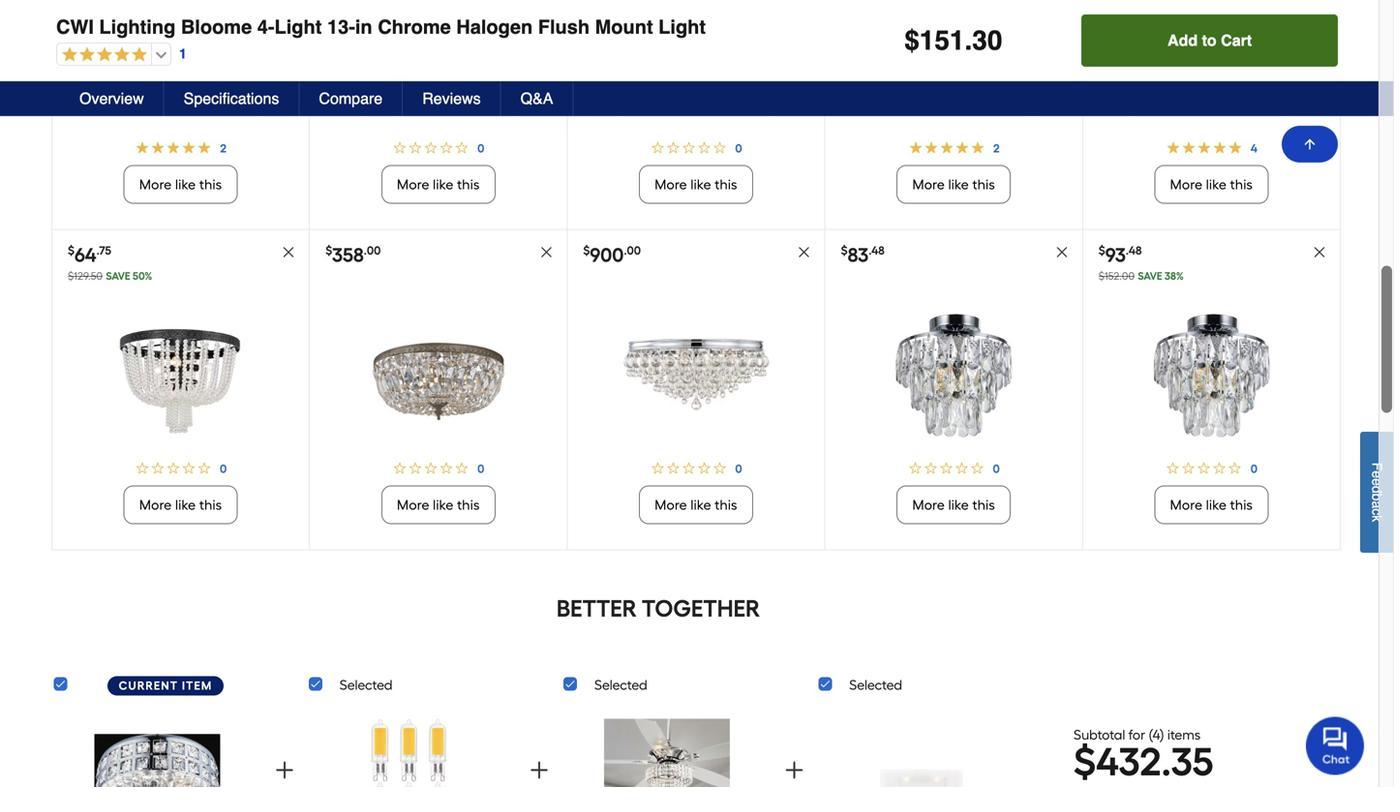 Task type: locate. For each thing, give the bounding box(es) containing it.
more for "cwi lighting stefania 5-light 16-in chrome flush mount light" image
[[913, 176, 945, 193]]

selected up "generation lighting syll 18-in 2-light chrome modern/contemporary vanity light" image
[[850, 677, 903, 693]]

1 .48 from the left
[[869, 244, 885, 258]]

like for crystorama ceiling mount 4-light 18-in olde brass flush mount light image
[[691, 176, 712, 193]]

2 .00 from the left
[[624, 244, 641, 258]]

2 save from the left
[[1138, 270, 1163, 283]]

30
[[973, 25, 1003, 56]]

2 selected from the left
[[595, 677, 648, 693]]

selected for 'sunlite 25-watt eq cool white g9 pin base led light bulb (6-pack)' image
[[340, 677, 393, 693]]

1 horizontal spatial .00
[[624, 244, 641, 258]]

cwi lighting stefania 6-light 18-in chrome flush mount light image
[[103, 0, 258, 130]]

plus image
[[528, 759, 551, 782], [783, 759, 806, 782]]

1 plus image from the left
[[528, 759, 551, 782]]

(
[[1149, 727, 1153, 744]]

2 light from the left
[[659, 16, 706, 38]]

$ for 93
[[1099, 244, 1106, 258]]

0 horizontal spatial .00
[[364, 244, 381, 258]]

$ inside $ 900 .00
[[584, 244, 590, 258]]

more for crystorama ceiling mount 18-in english bronze flush mount light image
[[397, 176, 430, 193]]

cwi
[[56, 16, 94, 38]]

.75
[[97, 244, 111, 258]]

f e e d b a c k
[[1370, 463, 1386, 522]]

close image for 83
[[1056, 245, 1069, 259]]

more like this for crystorama calypso 20-in polished chrome modern/contemporary flush mount image
[[655, 497, 738, 513]]

this for flynama flush mount lights 1-light 11-in chrome led semi-flush mount light energy star 'image'
[[1231, 497, 1254, 513]]

more like this button for crystorama calypso 20-in polished chrome modern/contemporary flush mount image
[[639, 486, 754, 524]]

more
[[139, 176, 172, 193], [397, 176, 430, 193], [655, 176, 688, 193], [913, 176, 945, 193], [1171, 176, 1203, 193], [139, 497, 172, 513], [397, 497, 430, 513], [655, 497, 688, 513], [913, 497, 945, 513], [1171, 497, 1203, 513]]

2 .48 from the left
[[1127, 244, 1143, 258]]

c
[[1370, 509, 1386, 515]]

1 horizontal spatial .48
[[1127, 244, 1143, 258]]

more like this button for edvivi helena 3-light 16-in black  flush mount light image
[[124, 486, 238, 524]]

4-
[[257, 16, 275, 38]]

1 horizontal spatial crystorama ceiling mount 3-light 12-in english bronze flush mount light image
[[1135, 0, 1290, 130]]

more like this button for cwi lighting stefania 6-light 18-in chrome flush mount light image
[[124, 165, 238, 204]]

this for edvivi helena 3-light 16-in black  flush mount light image
[[199, 497, 222, 513]]

subtotal
[[1074, 727, 1126, 744]]

more like this button for bayfeve flush mount lighting 1-light 11-in transparent flush mount light energy star "image"
[[897, 486, 1012, 524]]

50%
[[133, 270, 152, 283]]

like for edvivi helena 3-light 16-in black  flush mount light image
[[175, 497, 196, 513]]

2 close image from the left
[[540, 245, 554, 259]]

$ inside subtotal for ( 4 ) items $ 432 .35
[[1074, 739, 1097, 786]]

.00 inside $ 900 .00
[[624, 244, 641, 258]]

.48 inside $ 93 .48
[[1127, 244, 1143, 258]]

3 selected from the left
[[850, 677, 903, 693]]

1 close image from the left
[[282, 245, 296, 259]]

like for the topmost crystorama ceiling mount 3-light 12-in english bronze flush mount light image
[[1207, 176, 1227, 193]]

like for crystorama calypso 20-in polished chrome modern/contemporary flush mount image
[[691, 497, 712, 513]]

crystorama ceiling mount 3-light 12-in english bronze flush mount light image
[[1135, 0, 1290, 130], [361, 302, 516, 451]]

a
[[1370, 501, 1386, 509]]

this
[[199, 176, 222, 193], [457, 176, 480, 193], [715, 176, 738, 193], [973, 176, 996, 193], [1231, 176, 1254, 193], [199, 497, 222, 513], [457, 497, 480, 513], [715, 497, 738, 513], [973, 497, 996, 513], [1231, 497, 1254, 513]]

like for crystorama ceiling mount 18-in english bronze flush mount light image
[[433, 176, 454, 193]]

more for crystorama ceiling mount 4-light 18-in olde brass flush mount light image
[[655, 176, 688, 193]]

$ 64 .75
[[68, 243, 111, 267]]

.48
[[869, 244, 885, 258], [1127, 244, 1143, 258]]

e up b
[[1370, 478, 1386, 486]]

save left 50%
[[106, 270, 130, 283]]

bloome
[[181, 16, 252, 38]]

1 e from the top
[[1370, 471, 1386, 479]]

1 horizontal spatial selected
[[595, 677, 648, 693]]

close image
[[282, 245, 296, 259], [540, 245, 554, 259], [798, 245, 811, 259], [1056, 245, 1069, 259], [1314, 245, 1327, 259]]

1 .00 from the left
[[364, 244, 381, 258]]

reviews
[[423, 90, 481, 108]]

more like this for bayfeve flush mount lighting 1-light 11-in transparent flush mount light energy star "image"
[[913, 497, 996, 513]]

.00 for 358
[[364, 244, 381, 258]]

0 horizontal spatial save
[[106, 270, 130, 283]]

e
[[1370, 471, 1386, 479], [1370, 478, 1386, 486]]

1 save from the left
[[106, 270, 130, 283]]

0 horizontal spatial .48
[[869, 244, 885, 258]]

q&a
[[521, 90, 554, 108]]

more like this button
[[124, 165, 238, 204], [381, 165, 496, 204], [639, 165, 754, 204], [897, 165, 1012, 204], [1155, 165, 1269, 204], [124, 486, 238, 524], [381, 486, 496, 524], [639, 486, 754, 524], [897, 486, 1012, 524], [1155, 486, 1269, 524]]

e up 'd'
[[1370, 471, 1386, 479]]

1 horizontal spatial plus image
[[783, 759, 806, 782]]

more like this for crystorama ceiling mount 18-in english bronze flush mount light image
[[397, 176, 480, 193]]

in
[[355, 16, 373, 38]]

$ inside $ 358 .00
[[326, 244, 332, 258]]

38%
[[1165, 270, 1185, 283]]

151
[[920, 25, 965, 56]]

0 horizontal spatial selected
[[340, 677, 393, 693]]

edvivi helena 3-light 16-in black  flush mount light image
[[103, 302, 258, 451]]

close image for 900
[[798, 245, 811, 259]]

better together heading
[[50, 593, 1267, 624]]

more like this button for "cwi lighting stefania 5-light 16-in chrome flush mount light" image
[[897, 165, 1012, 204]]

selected
[[340, 677, 393, 693], [595, 677, 648, 693], [850, 677, 903, 693]]

save left 38% on the right top of the page
[[1138, 270, 1163, 283]]

f
[[1370, 463, 1386, 471]]

$ inside the $ 83 .48
[[841, 244, 848, 258]]

.00 inside $ 358 .00
[[364, 244, 381, 258]]

more like this for "cwi lighting stefania 5-light 16-in chrome flush mount light" image
[[913, 176, 996, 193]]

plus image
[[273, 759, 296, 782]]

save for 93
[[1138, 270, 1163, 283]]

more like this button for flynama flush mount lights 1-light 11-in chrome led semi-flush mount light energy star 'image'
[[1155, 486, 1269, 524]]

this for crystorama ceiling mount 4-light 18-in olde brass flush mount light image
[[715, 176, 738, 193]]

compare button
[[300, 81, 403, 116]]

$152.00
[[1099, 270, 1135, 283]]

more like this button for crystorama ceiling mount 18-in english bronze flush mount light image
[[381, 165, 496, 204]]

3 close image from the left
[[798, 245, 811, 259]]

current item
[[119, 679, 213, 693]]

more for cwi lighting stefania 6-light 18-in chrome flush mount light image
[[139, 176, 172, 193]]

more like this
[[139, 176, 222, 193], [397, 176, 480, 193], [655, 176, 738, 193], [913, 176, 996, 193], [1171, 176, 1254, 193], [139, 497, 222, 513], [397, 497, 480, 513], [655, 497, 738, 513], [913, 497, 996, 513], [1171, 497, 1254, 513]]

more like this list item
[[52, 0, 309, 229], [310, 0, 567, 229], [568, 0, 825, 229], [826, 0, 1083, 229], [1084, 0, 1341, 229], [52, 302, 309, 550], [310, 302, 567, 550], [568, 302, 825, 550], [826, 302, 1083, 550], [1084, 302, 1341, 550]]

save
[[106, 270, 130, 283], [1138, 270, 1163, 283]]

2 horizontal spatial selected
[[850, 677, 903, 693]]

1 selected from the left
[[340, 677, 393, 693]]

selected up 'sunlite 25-watt eq cool white g9 pin base led light bulb (6-pack)' image
[[340, 677, 393, 693]]

generation lighting syll 18-in 2-light chrome modern/contemporary vanity light image
[[859, 711, 985, 788]]

83
[[848, 243, 869, 267]]

crystorama ceiling mount 18-in english bronze flush mount light image
[[361, 0, 516, 130]]

add to cart button
[[1082, 15, 1339, 67]]

light left 13-
[[275, 16, 322, 38]]

more for crystorama ceiling mount 3-light 12-in english bronze flush mount light image to the left
[[397, 497, 430, 513]]

.00 for 900
[[624, 244, 641, 258]]

b
[[1370, 494, 1386, 501]]

$ for 64
[[68, 244, 75, 258]]

add to cart
[[1168, 31, 1253, 49]]

light right mount
[[659, 16, 706, 38]]

$ inside '$ 64 .75'
[[68, 244, 75, 258]]

chrome
[[378, 16, 451, 38]]

light
[[275, 16, 322, 38], [659, 16, 706, 38]]

this for "cwi lighting stefania 5-light 16-in chrome flush mount light" image
[[973, 176, 996, 193]]

1 vertical spatial crystorama ceiling mount 3-light 12-in english bronze flush mount light image
[[361, 302, 516, 451]]

more for crystorama calypso 20-in polished chrome modern/contemporary flush mount image
[[655, 497, 688, 513]]

like for "cwi lighting stefania 5-light 16-in chrome flush mount light" image
[[949, 176, 970, 193]]

better together
[[557, 595, 761, 623]]

1 horizontal spatial save
[[1138, 270, 1163, 283]]

4 close image from the left
[[1056, 245, 1069, 259]]

crystorama calypso 20-in polished chrome modern/contemporary flush mount image
[[619, 302, 774, 451]]

$ inside $ 93 .48
[[1099, 244, 1106, 258]]

like
[[175, 176, 196, 193], [433, 176, 454, 193], [691, 176, 712, 193], [949, 176, 970, 193], [1207, 176, 1227, 193], [175, 497, 196, 513], [433, 497, 454, 513], [691, 497, 712, 513], [949, 497, 970, 513], [1207, 497, 1227, 513]]

900
[[590, 243, 624, 267]]

1 horizontal spatial light
[[659, 16, 706, 38]]

4
[[1153, 727, 1161, 744]]

halogen
[[457, 16, 533, 38]]

cwi lighting bloome 4-light 13-in chrome halogen flush mount light
[[56, 16, 706, 38]]

more like this for crystorama ceiling mount 4-light 18-in olde brass flush mount light image
[[655, 176, 738, 193]]

.48 inside the $ 83 .48
[[869, 244, 885, 258]]

0 horizontal spatial plus image
[[528, 759, 551, 782]]

$
[[905, 25, 920, 56], [68, 244, 75, 258], [326, 244, 332, 258], [584, 244, 590, 258], [841, 244, 848, 258], [1099, 244, 1106, 258], [1074, 739, 1097, 786]]

.00
[[364, 244, 381, 258], [624, 244, 641, 258]]

2 plus image from the left
[[783, 759, 806, 782]]

$ for 151
[[905, 25, 920, 56]]

this for crystorama ceiling mount 18-in english bronze flush mount light image
[[457, 176, 480, 193]]

more like this for cwi lighting stefania 6-light 18-in chrome flush mount light image
[[139, 176, 222, 193]]

0 horizontal spatial light
[[275, 16, 322, 38]]

flush
[[538, 16, 590, 38]]

selected up parrot uncle 52-in chrome led indoor chandelier ceiling fan with remote (5-blade) image
[[595, 677, 648, 693]]



Task type: describe. For each thing, give the bounding box(es) containing it.
add
[[1168, 31, 1198, 49]]

mount
[[595, 16, 654, 38]]

to
[[1203, 31, 1217, 49]]

more for edvivi helena 3-light 16-in black  flush mount light image
[[139, 497, 172, 513]]

358
[[332, 243, 364, 267]]

0 horizontal spatial crystorama ceiling mount 3-light 12-in english bronze flush mount light image
[[361, 302, 516, 451]]

$152.00 save 38%
[[1099, 270, 1185, 283]]

more like this button for crystorama ceiling mount 4-light 18-in olde brass flush mount light image
[[639, 165, 754, 204]]

more like this for edvivi helena 3-light 16-in black  flush mount light image
[[139, 497, 222, 513]]

$129.50 save 50%
[[68, 270, 152, 283]]

items
[[1168, 727, 1201, 744]]

current
[[119, 679, 178, 693]]

$ 93 .48
[[1099, 243, 1143, 267]]

$ 151 . 30
[[905, 25, 1003, 56]]

sunlite 25-watt eq cool white g9 pin base led light bulb (6-pack) image
[[349, 711, 475, 788]]

more for flynama flush mount lights 1-light 11-in chrome led semi-flush mount light energy star 'image'
[[1171, 497, 1203, 513]]

overview
[[79, 90, 144, 108]]

cart
[[1222, 31, 1253, 49]]

)
[[1161, 727, 1165, 744]]

reviews button
[[403, 81, 501, 116]]

0 vertical spatial crystorama ceiling mount 3-light 12-in english bronze flush mount light image
[[1135, 0, 1290, 130]]

more like this for flynama flush mount lights 1-light 11-in chrome led semi-flush mount light energy star 'image'
[[1171, 497, 1254, 513]]

flynama flush mount lights 1-light 11-in chrome led semi-flush mount light energy star image
[[1135, 302, 1290, 451]]

13-
[[327, 16, 355, 38]]

chat invite button image
[[1307, 716, 1366, 775]]

$ for 83
[[841, 244, 848, 258]]

lighting
[[99, 16, 176, 38]]

5 stars image
[[57, 46, 147, 64]]

subtotal for ( 4 ) items $ 432 .35
[[1074, 727, 1214, 786]]

close image for 358
[[540, 245, 554, 259]]

.35
[[1162, 739, 1214, 786]]

for
[[1129, 727, 1146, 744]]

d
[[1370, 486, 1386, 494]]

crystorama ceiling mount 4-light 18-in olde brass flush mount light image
[[619, 0, 774, 130]]

this for crystorama calypso 20-in polished chrome modern/contemporary flush mount image
[[715, 497, 738, 513]]

$ for 900
[[584, 244, 590, 258]]

f e e d b a c k button
[[1361, 432, 1395, 553]]

.48 for 83
[[869, 244, 885, 258]]

specifications
[[184, 90, 279, 108]]

parrot uncle 52-in chrome led indoor chandelier ceiling fan with remote (5-blade) image
[[604, 711, 730, 788]]

cwi lighting stefania 5-light 16-in chrome flush mount light image
[[877, 0, 1032, 130]]

selected for "generation lighting syll 18-in 2-light chrome modern/contemporary vanity light" image
[[850, 677, 903, 693]]

arrow up image
[[1303, 137, 1318, 152]]

$ 83 .48
[[841, 243, 885, 267]]

overview button
[[60, 81, 164, 116]]

.48 for 93
[[1127, 244, 1143, 258]]

bayfeve flush mount lighting 1-light 11-in transparent flush mount light energy star image
[[877, 302, 1032, 451]]

93
[[1106, 243, 1127, 267]]

this for cwi lighting stefania 6-light 18-in chrome flush mount light image
[[199, 176, 222, 193]]

$ for 358
[[326, 244, 332, 258]]

1
[[179, 46, 187, 62]]

k
[[1370, 515, 1386, 522]]

like for flynama flush mount lights 1-light 11-in chrome led semi-flush mount light energy star 'image'
[[1207, 497, 1227, 513]]

$129.50
[[68, 270, 103, 283]]

.
[[965, 25, 973, 56]]

plus image for parrot uncle 52-in chrome led indoor chandelier ceiling fan with remote (5-blade) image
[[783, 759, 806, 782]]

1 light from the left
[[275, 16, 322, 38]]

item
[[182, 679, 213, 693]]

better
[[557, 595, 637, 623]]

q&a button
[[501, 81, 574, 116]]

64
[[75, 243, 97, 267]]

$ 900 .00
[[584, 243, 641, 267]]

like for cwi lighting stefania 6-light 18-in chrome flush mount light image
[[175, 176, 196, 193]]

like for bayfeve flush mount lighting 1-light 11-in transparent flush mount light energy star "image"
[[949, 497, 970, 513]]

5 close image from the left
[[1314, 245, 1327, 259]]

selected for parrot uncle 52-in chrome led indoor chandelier ceiling fan with remote (5-blade) image
[[595, 677, 648, 693]]

more for the topmost crystorama ceiling mount 3-light 12-in english bronze flush mount light image
[[1171, 176, 1203, 193]]

together
[[642, 595, 761, 623]]

more for bayfeve flush mount lighting 1-light 11-in transparent flush mount light energy star "image"
[[913, 497, 945, 513]]

$ 358 .00
[[326, 243, 381, 267]]

save for 64
[[106, 270, 130, 283]]

cwi lighting bloome 4-light 13-in chrome halogen flush mount light image
[[94, 711, 220, 788]]

plus image for 'sunlite 25-watt eq cool white g9 pin base led light bulb (6-pack)' image
[[528, 759, 551, 782]]

432
[[1097, 739, 1162, 786]]

like for crystorama ceiling mount 3-light 12-in english bronze flush mount light image to the left
[[433, 497, 454, 513]]

2 e from the top
[[1370, 478, 1386, 486]]

this for bayfeve flush mount lighting 1-light 11-in transparent flush mount light energy star "image"
[[973, 497, 996, 513]]

specifications button
[[164, 81, 300, 116]]

compare
[[319, 90, 383, 108]]



Task type: vqa. For each thing, say whether or not it's contained in the screenshot.
e
yes



